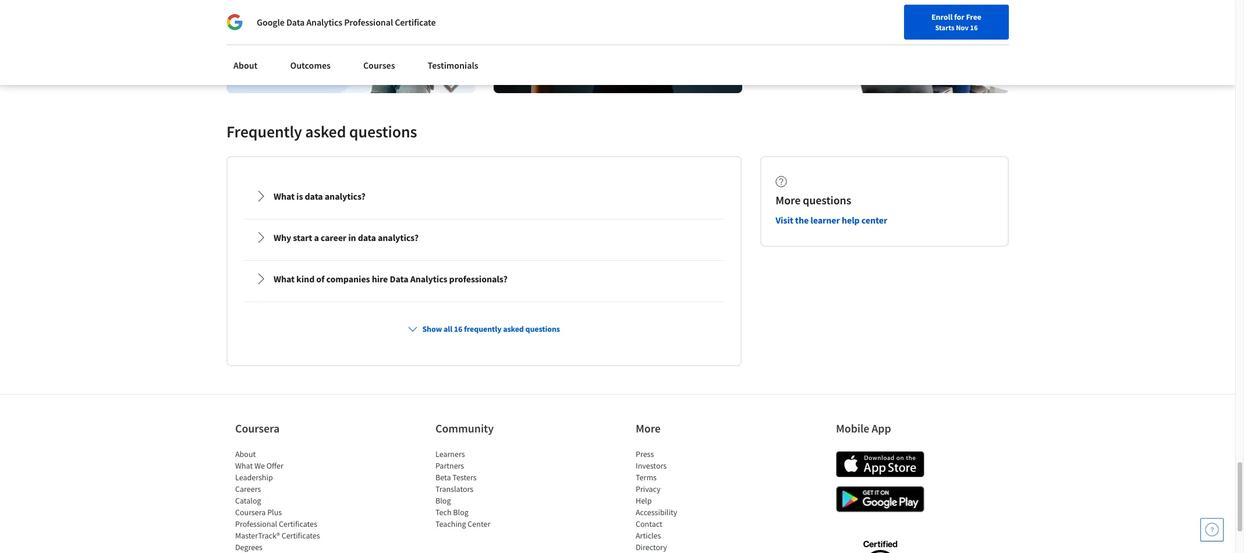 Task type: vqa. For each thing, say whether or not it's contained in the screenshot.
Yourself!
no



Task type: locate. For each thing, give the bounding box(es) containing it.
why start a career in data analytics?
[[274, 232, 419, 244]]

more up press link
[[636, 421, 661, 436]]

1 vertical spatial about link
[[235, 449, 256, 460]]

coursera plus link
[[235, 507, 282, 518]]

2 horizontal spatial questions
[[803, 193, 851, 207]]

1 vertical spatial what
[[274, 273, 295, 285]]

about what we offer leadership careers catalog coursera plus professional certificates mastertrack® certificates degrees
[[235, 449, 320, 553]]

what kind of companies hire data analytics professionals? button
[[246, 263, 723, 295]]

asked
[[305, 121, 346, 142], [503, 324, 524, 334]]

1 vertical spatial about
[[235, 449, 256, 460]]

google image
[[226, 14, 243, 30]]

16 right all
[[454, 324, 463, 334]]

analytics right hire at left
[[410, 273, 447, 285]]

1 vertical spatial asked
[[503, 324, 524, 334]]

directory link
[[636, 542, 667, 553]]

data right google
[[286, 16, 305, 28]]

list for more
[[636, 449, 735, 553]]

0 vertical spatial more
[[776, 193, 801, 207]]

2 coursera from the top
[[235, 507, 266, 518]]

0 horizontal spatial more
[[636, 421, 661, 436]]

0 horizontal spatial questions
[[349, 121, 417, 142]]

0 vertical spatial what
[[274, 191, 295, 202]]

coursera down catalog link
[[235, 507, 266, 518]]

get it on google play image
[[836, 486, 925, 513]]

more
[[776, 193, 801, 207], [636, 421, 661, 436]]

1 horizontal spatial analytics
[[410, 273, 447, 285]]

degrees link
[[235, 542, 263, 553]]

center
[[468, 519, 490, 529]]

list containing press
[[636, 449, 735, 553]]

blog up teaching center 'link'
[[453, 507, 469, 518]]

1 horizontal spatial analytics?
[[378, 232, 419, 244]]

coursera up what we offer link
[[235, 421, 280, 436]]

16 inside dropdown button
[[454, 324, 463, 334]]

more up visit
[[776, 193, 801, 207]]

what inside dropdown button
[[274, 191, 295, 202]]

professional
[[344, 16, 393, 28], [235, 519, 277, 529]]

google
[[257, 16, 285, 28]]

certificates up mastertrack® certificates link
[[279, 519, 317, 529]]

analytics? up what kind of companies hire data analytics professionals?
[[378, 232, 419, 244]]

0 horizontal spatial analytics
[[306, 16, 342, 28]]

0 horizontal spatial data
[[286, 16, 305, 28]]

learners partners beta testers translators blog tech blog teaching center
[[436, 449, 490, 529]]

a
[[314, 232, 319, 244]]

courses link
[[356, 52, 402, 78]]

1 horizontal spatial professional
[[344, 16, 393, 28]]

certificates down professional certificates link
[[282, 531, 320, 541]]

what is data analytics?
[[274, 191, 366, 202]]

show all 16 frequently asked questions button
[[404, 319, 565, 340]]

degrees
[[235, 542, 263, 553]]

offer
[[267, 461, 283, 471]]

3 list from the left
[[636, 449, 735, 553]]

visit
[[776, 214, 793, 226]]

help
[[842, 214, 860, 226]]

0 horizontal spatial data
[[305, 191, 323, 202]]

find
[[912, 37, 927, 47]]

16 inside the enroll for free starts nov 16
[[970, 23, 978, 32]]

0 horizontal spatial analytics?
[[325, 191, 366, 202]]

contact link
[[636, 519, 662, 529]]

2 vertical spatial questions
[[525, 324, 560, 334]]

data
[[305, 191, 323, 202], [358, 232, 376, 244]]

learner
[[811, 214, 840, 226]]

professional certificates link
[[235, 519, 317, 529]]

list containing about
[[235, 449, 334, 553]]

mastertrack®
[[235, 531, 280, 541]]

starts
[[935, 23, 955, 32]]

is
[[296, 191, 303, 202]]

what up "leadership" link
[[235, 461, 253, 471]]

0 horizontal spatial 16
[[454, 324, 463, 334]]

2 list from the left
[[436, 449, 534, 530]]

help center image
[[1205, 523, 1219, 537]]

0 vertical spatial about
[[233, 59, 258, 71]]

1 vertical spatial questions
[[803, 193, 851, 207]]

what for what kind of companies hire data analytics professionals?
[[274, 273, 295, 285]]

blog up tech
[[436, 496, 451, 506]]

professionals?
[[449, 273, 508, 285]]

community
[[436, 421, 494, 436]]

1 list from the left
[[235, 449, 334, 553]]

data right is
[[305, 191, 323, 202]]

questions
[[349, 121, 417, 142], [803, 193, 851, 207], [525, 324, 560, 334]]

what inside dropdown button
[[274, 273, 295, 285]]

what we offer link
[[235, 461, 283, 471]]

blog
[[436, 496, 451, 506], [453, 507, 469, 518]]

1 vertical spatial data
[[358, 232, 376, 244]]

mastertrack® certificates link
[[235, 531, 320, 541]]

learners
[[436, 449, 465, 460]]

what kind of companies hire data analytics professionals?
[[274, 273, 508, 285]]

data inside dropdown button
[[390, 273, 408, 285]]

1 vertical spatial analytics?
[[378, 232, 419, 244]]

app
[[872, 421, 891, 436]]

1 vertical spatial coursera
[[235, 507, 266, 518]]

of
[[316, 273, 325, 285]]

0 vertical spatial questions
[[349, 121, 417, 142]]

list for community
[[436, 449, 534, 530]]

about up what we offer link
[[235, 449, 256, 460]]

1 vertical spatial analytics
[[410, 273, 447, 285]]

analytics?
[[325, 191, 366, 202], [378, 232, 419, 244]]

about link for frequently asked questions
[[226, 52, 265, 78]]

1 horizontal spatial asked
[[503, 324, 524, 334]]

16 down free
[[970, 23, 978, 32]]

1 horizontal spatial data
[[358, 232, 376, 244]]

about down google image
[[233, 59, 258, 71]]

0 horizontal spatial asked
[[305, 121, 346, 142]]

why start a career in data analytics? button
[[246, 221, 723, 254]]

what left is
[[274, 191, 295, 202]]

1 horizontal spatial list
[[436, 449, 534, 530]]

tech blog link
[[436, 507, 469, 518]]

0 vertical spatial analytics?
[[325, 191, 366, 202]]

data right the in
[[358, 232, 376, 244]]

about
[[233, 59, 258, 71], [235, 449, 256, 460]]

help link
[[636, 496, 652, 506]]

professional up courses 'link'
[[344, 16, 393, 28]]

0 vertical spatial professional
[[344, 16, 393, 28]]

0 horizontal spatial blog
[[436, 496, 451, 506]]

analytics up outcomes
[[306, 16, 342, 28]]

what left "kind" on the left of the page
[[274, 273, 295, 285]]

coursera
[[235, 421, 280, 436], [235, 507, 266, 518]]

questions inside dropdown button
[[525, 324, 560, 334]]

1 horizontal spatial questions
[[525, 324, 560, 334]]

0 vertical spatial about link
[[226, 52, 265, 78]]

data inside dropdown button
[[305, 191, 323, 202]]

0 vertical spatial 16
[[970, 23, 978, 32]]

list containing learners
[[436, 449, 534, 530]]

plus
[[267, 507, 282, 518]]

0 horizontal spatial professional
[[235, 519, 277, 529]]

professional up mastertrack®
[[235, 519, 277, 529]]

1 horizontal spatial more
[[776, 193, 801, 207]]

16
[[970, 23, 978, 32], [454, 324, 463, 334]]

list
[[235, 449, 334, 553], [436, 449, 534, 530], [636, 449, 735, 553]]

1 vertical spatial more
[[636, 421, 661, 436]]

data right hire at left
[[390, 273, 408, 285]]

careers
[[235, 484, 261, 495]]

analytics? inside dropdown button
[[325, 191, 366, 202]]

0 horizontal spatial list
[[235, 449, 334, 553]]

0 vertical spatial coursera
[[235, 421, 280, 436]]

about link down google image
[[226, 52, 265, 78]]

analytics? up why start a career in data analytics? on the top left
[[325, 191, 366, 202]]

data
[[286, 16, 305, 28], [390, 273, 408, 285]]

logo of certified b corporation image
[[856, 534, 904, 553]]

what
[[274, 191, 295, 202], [274, 273, 295, 285], [235, 461, 253, 471]]

1 vertical spatial blog
[[453, 507, 469, 518]]

companies
[[326, 273, 370, 285]]

1 vertical spatial data
[[390, 273, 408, 285]]

testimonials link
[[421, 52, 485, 78]]

about link up what we offer link
[[235, 449, 256, 460]]

google data analytics professional certificate
[[257, 16, 436, 28]]

1 horizontal spatial 16
[[970, 23, 978, 32]]

1 vertical spatial professional
[[235, 519, 277, 529]]

2 vertical spatial what
[[235, 461, 253, 471]]

partners link
[[436, 461, 464, 471]]

0 vertical spatial data
[[305, 191, 323, 202]]

about inside about what we offer leadership careers catalog coursera plus professional certificates mastertrack® certificates degrees
[[235, 449, 256, 460]]

partners
[[436, 461, 464, 471]]

None search field
[[166, 31, 445, 54]]

1 vertical spatial 16
[[454, 324, 463, 334]]

2 horizontal spatial list
[[636, 449, 735, 553]]

beta testers link
[[436, 472, 477, 483]]

find your new career
[[912, 37, 985, 47]]

about link for more
[[235, 449, 256, 460]]

nov
[[956, 23, 969, 32]]

1 horizontal spatial data
[[390, 273, 408, 285]]



Task type: describe. For each thing, give the bounding box(es) containing it.
mobile app
[[836, 421, 891, 436]]

terms link
[[636, 472, 657, 483]]

0 vertical spatial blog
[[436, 496, 451, 506]]

accessibility link
[[636, 507, 677, 518]]

1 vertical spatial certificates
[[282, 531, 320, 541]]

catalog
[[235, 496, 261, 506]]

investors link
[[636, 461, 667, 471]]

enroll
[[932, 12, 953, 22]]

privacy link
[[636, 484, 661, 495]]

testers
[[453, 472, 477, 483]]

career
[[963, 37, 985, 47]]

0 vertical spatial data
[[286, 16, 305, 28]]

more for more
[[636, 421, 661, 436]]

about for about what we offer leadership careers catalog coursera plus professional certificates mastertrack® certificates degrees
[[235, 449, 256, 460]]

testimonials
[[428, 59, 478, 71]]

articles link
[[636, 531, 661, 541]]

1 coursera from the top
[[235, 421, 280, 436]]

more for more questions
[[776, 193, 801, 207]]

teaching
[[436, 519, 466, 529]]

press link
[[636, 449, 654, 460]]

press investors terms privacy help accessibility contact articles directory
[[636, 449, 677, 553]]

careers link
[[235, 484, 261, 495]]

data inside dropdown button
[[358, 232, 376, 244]]

universities link
[[168, 0, 237, 23]]

analytics inside what kind of companies hire data analytics professionals? dropdown button
[[410, 273, 447, 285]]

mobile
[[836, 421, 869, 436]]

enroll for free starts nov 16
[[932, 12, 982, 32]]

tech
[[436, 507, 452, 518]]

0 vertical spatial certificates
[[279, 519, 317, 529]]

certificate
[[395, 16, 436, 28]]

free
[[966, 12, 982, 22]]

professional inside about what we offer leadership careers catalog coursera plus professional certificates mastertrack® certificates degrees
[[235, 519, 277, 529]]

start
[[293, 232, 312, 244]]

privacy
[[636, 484, 661, 495]]

0 vertical spatial analytics
[[306, 16, 342, 28]]

frequently
[[226, 121, 302, 142]]

the
[[795, 214, 809, 226]]

show all 16 frequently asked questions
[[422, 324, 560, 334]]

directory
[[636, 542, 667, 553]]

leadership link
[[235, 472, 273, 483]]

for
[[954, 12, 965, 22]]

kind
[[296, 273, 315, 285]]

about for about
[[233, 59, 258, 71]]

career
[[321, 232, 346, 244]]

outcomes link
[[283, 52, 338, 78]]

visit the learner help center link
[[776, 214, 887, 226]]

center
[[862, 214, 887, 226]]

english button
[[991, 23, 1061, 61]]

coursera inside about what we offer leadership careers catalog coursera plus professional certificates mastertrack® certificates degrees
[[235, 507, 266, 518]]

teaching center link
[[436, 519, 490, 529]]

we
[[254, 461, 265, 471]]

frequently asked questions
[[226, 121, 417, 142]]

english
[[1012, 36, 1040, 48]]

your
[[929, 37, 944, 47]]

in
[[348, 232, 356, 244]]

visit the learner help center
[[776, 214, 887, 226]]

accessibility
[[636, 507, 677, 518]]

asked inside dropdown button
[[503, 324, 524, 334]]

articles
[[636, 531, 661, 541]]

what inside about what we offer leadership careers catalog coursera plus professional certificates mastertrack® certificates degrees
[[235, 461, 253, 471]]

terms
[[636, 472, 657, 483]]

press
[[636, 449, 654, 460]]

all
[[444, 324, 452, 334]]

contact
[[636, 519, 662, 529]]

1 horizontal spatial blog
[[453, 507, 469, 518]]

list for coursera
[[235, 449, 334, 553]]

collapsed list
[[242, 176, 727, 553]]

leadership
[[235, 472, 273, 483]]

more questions
[[776, 193, 851, 207]]

download on the app store image
[[836, 451, 925, 478]]

translators link
[[436, 484, 473, 495]]

find your new career link
[[906, 35, 991, 49]]

investors
[[636, 461, 667, 471]]

blog link
[[436, 496, 451, 506]]

help
[[636, 496, 652, 506]]

show
[[422, 324, 442, 334]]

0 vertical spatial asked
[[305, 121, 346, 142]]

what is data analytics? button
[[246, 180, 723, 213]]

universities
[[185, 6, 233, 17]]

what for what is data analytics?
[[274, 191, 295, 202]]

new
[[946, 37, 961, 47]]

beta
[[436, 472, 451, 483]]

courses
[[363, 59, 395, 71]]

learners link
[[436, 449, 465, 460]]

analytics? inside dropdown button
[[378, 232, 419, 244]]

outcomes
[[290, 59, 331, 71]]

catalog link
[[235, 496, 261, 506]]

hire
[[372, 273, 388, 285]]

frequently
[[464, 324, 502, 334]]



